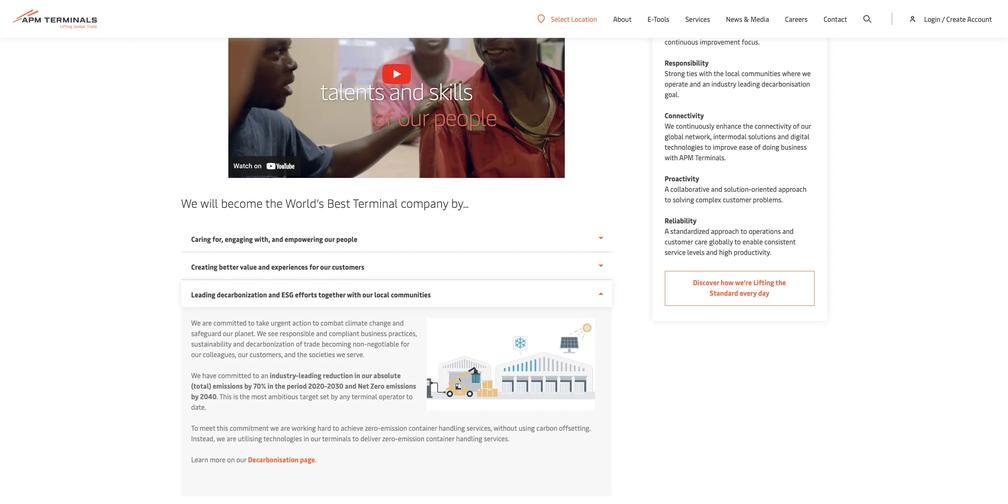 Task type: locate. For each thing, give the bounding box(es) containing it.
1 horizontal spatial zero-
[[383, 434, 398, 443]]

we for we will become the world's best terminal company by…
[[181, 195, 198, 211]]

and inside efficiency reliable, safe and efficient operations with a continuous improvement focus.
[[707, 27, 718, 36]]

levels
[[688, 247, 705, 257]]

1 horizontal spatial in
[[304, 434, 309, 443]]

1 vertical spatial decarbonization
[[246, 339, 294, 348]]

in down working
[[304, 434, 309, 443]]

by inside . this is the most ambitious target set by any terminal operator to date.
[[331, 392, 338, 401]]

. left this
[[217, 392, 218, 401]]

technologies inside connectivity we continuously enhance the connectivity of our global network, intermodal solutions and digital technologies to improve ease of doing business with apm terminals.
[[665, 142, 704, 152]]

the inside responsibility strong ties with the local communities where we operate and an industry leading decarbonisation goal.
[[714, 69, 724, 78]]

our inside industry-leading reduction in our absolute (total) emissions by 70% in the period 2020-2030 and net zero emissions by 2040
[[362, 371, 372, 380]]

experiences
[[271, 262, 308, 271]]

for right experiences
[[310, 262, 319, 271]]

0 vertical spatial leading
[[738, 79, 761, 88]]

0 vertical spatial customer
[[723, 195, 752, 204]]

by
[[245, 381, 252, 391], [191, 392, 199, 401], [331, 392, 338, 401]]

the up ambitious
[[275, 381, 285, 391]]

business down digital
[[781, 142, 807, 152]]

a for collaborative
[[665, 184, 669, 194]]

our down planet.
[[238, 350, 248, 359]]

a inside reliability a standardized approach to operations and customer care globally to enable consistent service levels and high productivity.
[[665, 226, 669, 236]]

caring
[[191, 234, 211, 244]]

trade
[[304, 339, 320, 348]]

operations for focus.
[[747, 27, 779, 36]]

and
[[707, 27, 718, 36], [690, 79, 701, 88], [778, 132, 789, 141], [712, 184, 723, 194], [783, 226, 794, 236], [272, 234, 283, 244], [707, 247, 718, 257], [258, 262, 270, 271], [269, 290, 280, 299], [393, 318, 404, 327], [316, 329, 328, 338], [233, 339, 244, 348], [285, 350, 296, 359], [345, 381, 357, 391]]

and up improvement at the right
[[707, 27, 718, 36]]

0 horizontal spatial business
[[361, 329, 387, 338]]

to up terminals.
[[705, 142, 712, 152]]

2 vertical spatial of
[[296, 339, 303, 348]]

communities down creating better value and experiences for our customers dropdown button
[[391, 290, 431, 299]]

a for standardized
[[665, 226, 669, 236]]

an left industry
[[703, 79, 710, 88]]

ties
[[687, 69, 698, 78]]

and down planet.
[[233, 339, 244, 348]]

a down reliability
[[665, 226, 669, 236]]

0 vertical spatial an
[[703, 79, 710, 88]]

leading decarbonization and esg efforts together with our local communities button
[[181, 280, 612, 307]]

operations up enable
[[749, 226, 781, 236]]

1 horizontal spatial an
[[703, 79, 710, 88]]

account
[[968, 14, 993, 24]]

ease
[[739, 142, 753, 152]]

our
[[802, 121, 812, 130], [325, 234, 335, 244], [320, 262, 331, 271], [363, 290, 373, 299], [223, 329, 233, 338], [191, 350, 201, 359], [238, 350, 248, 359], [362, 371, 372, 380], [311, 434, 321, 443], [237, 455, 247, 464]]

customer down solution-
[[723, 195, 752, 204]]

committed for are
[[214, 318, 247, 327]]

to right operator
[[407, 392, 413, 401]]

and up the complex
[[712, 184, 723, 194]]

colleagues,
[[203, 350, 236, 359]]

1 horizontal spatial technologies
[[665, 142, 704, 152]]

business inside connectivity we continuously enhance the connectivity of our global network, intermodal solutions and digital technologies to improve ease of doing business with apm terminals.
[[781, 142, 807, 152]]

0 horizontal spatial are
[[202, 318, 212, 327]]

0 vertical spatial committed
[[214, 318, 247, 327]]

using
[[519, 423, 535, 433]]

committed inside we are committed to take urgent action to combat climate change and safeguard our planet. we see responsible and compliant business practices, sustainability and decarbonization of trade becoming non-negotiable for our colleagues, our customers, and the societies we serve.
[[214, 318, 247, 327]]

with inside connectivity we continuously enhance the connectivity of our global network, intermodal solutions and digital technologies to improve ease of doing business with apm terminals.
[[665, 153, 678, 162]]

2 a from the top
[[665, 226, 669, 236]]

approach inside reliability a standardized approach to operations and customer care globally to enable consistent service levels and high productivity.
[[711, 226, 740, 236]]

customer up service
[[665, 237, 694, 246]]

of down solutions
[[755, 142, 761, 152]]

about button
[[614, 0, 632, 38]]

our left customers
[[320, 262, 331, 271]]

0 horizontal spatial an
[[261, 371, 268, 380]]

by right set
[[331, 392, 338, 401]]

zero- up deliver
[[365, 423, 381, 433]]

e-
[[648, 14, 654, 24]]

2 horizontal spatial of
[[794, 121, 800, 130]]

and inside leading decarbonization and esg efforts together with our local communities dropdown button
[[269, 290, 280, 299]]

approach up globally
[[711, 226, 740, 236]]

1 vertical spatial communities
[[391, 290, 431, 299]]

1 horizontal spatial business
[[781, 142, 807, 152]]

1 vertical spatial committed
[[218, 371, 251, 380]]

.
[[217, 392, 218, 401], [315, 455, 317, 464]]

and inside connectivity we continuously enhance the connectivity of our global network, intermodal solutions and digital technologies to improve ease of doing business with apm terminals.
[[778, 132, 789, 141]]

communities
[[742, 69, 781, 78], [391, 290, 431, 299]]

responsibility
[[665, 58, 709, 67]]

a inside proactivity a collaborative and solution-oriented approach to solving complex customer problems.
[[665, 184, 669, 194]]

of inside we are committed to take urgent action to combat climate change and safeguard our planet. we see responsible and compliant business practices, sustainability and decarbonization of trade becoming non-negotiable for our colleagues, our customers, and the societies we serve.
[[296, 339, 303, 348]]

2 vertical spatial are
[[227, 434, 236, 443]]

operations inside efficiency reliable, safe and efficient operations with a continuous improvement focus.
[[747, 27, 779, 36]]

to left take
[[248, 318, 255, 327]]

1 vertical spatial a
[[665, 226, 669, 236]]

we up global at the right of page
[[665, 121, 675, 130]]

the up industry
[[714, 69, 724, 78]]

handling down services,
[[456, 434, 483, 443]]

by left 70% at the bottom left
[[245, 381, 252, 391]]

1 horizontal spatial .
[[315, 455, 317, 464]]

and up trade
[[316, 329, 328, 338]]

business inside we are committed to take urgent action to combat climate change and safeguard our planet. we see responsible and compliant business practices, sustainability and decarbonization of trade becoming non-negotiable for our colleagues, our customers, and the societies we serve.
[[361, 329, 387, 338]]

an up 70% at the bottom left
[[261, 371, 268, 380]]

business for compliant
[[361, 329, 387, 338]]

0 horizontal spatial technologies
[[264, 434, 302, 443]]

the right the lifting
[[776, 278, 787, 287]]

we up (total)
[[191, 371, 201, 380]]

0 horizontal spatial emissions
[[213, 381, 243, 391]]

set
[[320, 392, 329, 401]]

we
[[665, 121, 675, 130], [181, 195, 198, 211], [191, 318, 201, 327], [257, 329, 266, 338], [191, 371, 201, 380]]

and up practices,
[[393, 318, 404, 327]]

1 horizontal spatial of
[[755, 142, 761, 152]]

committed up planet.
[[214, 318, 247, 327]]

emissions
[[213, 381, 243, 391], [386, 381, 416, 391]]

1 vertical spatial technologies
[[264, 434, 302, 443]]

we for we are committed to take urgent action to combat climate change and safeguard our planet. we see responsible and compliant business practices, sustainability and decarbonization of trade becoming non-negotiable for our colleagues, our customers, and the societies we serve.
[[191, 318, 201, 327]]

customer
[[723, 195, 752, 204], [665, 237, 694, 246]]

1 horizontal spatial emissions
[[386, 381, 416, 391]]

for down practices,
[[401, 339, 410, 348]]

business down 'change'
[[361, 329, 387, 338]]

for inside creating better value and experiences for our customers dropdown button
[[310, 262, 319, 271]]

problems.
[[753, 195, 783, 204]]

achieve
[[341, 423, 364, 433]]

0 horizontal spatial zero-
[[365, 423, 381, 433]]

and down connectivity on the top of page
[[778, 132, 789, 141]]

we inside responsibility strong ties with the local communities where we operate and an industry leading decarbonisation goal.
[[803, 69, 811, 78]]

handling left services,
[[439, 423, 465, 433]]

to down the achieve
[[353, 434, 359, 443]]

with,
[[254, 234, 270, 244]]

0 vertical spatial are
[[202, 318, 212, 327]]

we down becoming
[[337, 350, 345, 359]]

of
[[794, 121, 800, 130], [755, 142, 761, 152], [296, 339, 303, 348]]

0 horizontal spatial for
[[310, 262, 319, 271]]

0 horizontal spatial approach
[[711, 226, 740, 236]]

2 horizontal spatial by
[[331, 392, 338, 401]]

decarbonization down 'value'
[[217, 290, 267, 299]]

without
[[494, 423, 517, 433]]

operations for to
[[749, 226, 781, 236]]

instead,
[[191, 434, 215, 443]]

value
[[240, 262, 257, 271]]

0 horizontal spatial communities
[[391, 290, 431, 299]]

we up "safeguard"
[[191, 318, 201, 327]]

a down proactivity
[[665, 184, 669, 194]]

1 vertical spatial an
[[261, 371, 268, 380]]

0 horizontal spatial local
[[375, 290, 390, 299]]

0 horizontal spatial customer
[[665, 237, 694, 246]]

safeguard
[[191, 329, 221, 338]]

with left apm
[[665, 153, 678, 162]]

2 vertical spatial in
[[304, 434, 309, 443]]

local up industry
[[726, 69, 740, 78]]

the right is
[[240, 392, 250, 401]]

this
[[220, 392, 232, 401]]

1 vertical spatial business
[[361, 329, 387, 338]]

day
[[759, 288, 770, 298]]

to up terminals
[[333, 423, 339, 433]]

emissions up this
[[213, 381, 243, 391]]

with right ties
[[699, 69, 713, 78]]

services button
[[686, 0, 711, 38]]

1 vertical spatial leading
[[299, 371, 322, 380]]

we right where
[[803, 69, 811, 78]]

communities inside dropdown button
[[391, 290, 431, 299]]

1 vertical spatial local
[[375, 290, 390, 299]]

with right together
[[347, 290, 361, 299]]

are left working
[[281, 423, 290, 433]]

operations
[[747, 27, 779, 36], [749, 226, 781, 236]]

goal.
[[665, 90, 680, 99]]

operations inside reliability a standardized approach to operations and customer care globally to enable consistent service levels and high productivity.
[[749, 226, 781, 236]]

with inside responsibility strong ties with the local communities where we operate and an industry leading decarbonisation goal.
[[699, 69, 713, 78]]

0 vertical spatial .
[[217, 392, 218, 401]]

technologies up the decarbonisation page link
[[264, 434, 302, 443]]

in up net
[[355, 371, 360, 380]]

by up date.
[[191, 392, 199, 401]]

in
[[355, 371, 360, 380], [268, 381, 274, 391], [304, 434, 309, 443]]

company
[[401, 195, 449, 211]]

0 horizontal spatial of
[[296, 339, 303, 348]]

to left the solving on the right top
[[665, 195, 672, 204]]

0 vertical spatial communities
[[742, 69, 781, 78]]

1 horizontal spatial leading
[[738, 79, 761, 88]]

0 vertical spatial business
[[781, 142, 807, 152]]

action
[[293, 318, 311, 327]]

1 horizontal spatial customer
[[723, 195, 752, 204]]

in right 70% at the bottom left
[[268, 381, 274, 391]]

1 vertical spatial emission
[[398, 434, 425, 443]]

network,
[[686, 132, 712, 141]]

reduction
[[323, 371, 353, 380]]

70%
[[253, 381, 266, 391]]

and left 'esg' at bottom
[[269, 290, 280, 299]]

1 vertical spatial approach
[[711, 226, 740, 236]]

efficiency reliable, safe and efficient operations with a continuous improvement focus.
[[665, 16, 799, 46]]

decarbonization down see
[[246, 339, 294, 348]]

0 vertical spatial zero-
[[365, 423, 381, 433]]

commitment
[[230, 423, 269, 433]]

careers button
[[786, 0, 808, 38]]

1 horizontal spatial approach
[[779, 184, 807, 194]]

the inside . this is the most ambitious target set by any terminal operator to date.
[[240, 392, 250, 401]]

0 vertical spatial in
[[355, 371, 360, 380]]

1 horizontal spatial local
[[726, 69, 740, 78]]

of up digital
[[794, 121, 800, 130]]

local up 'change'
[[375, 290, 390, 299]]

and inside responsibility strong ties with the local communities where we operate and an industry leading decarbonisation goal.
[[690, 79, 701, 88]]

2 horizontal spatial in
[[355, 371, 360, 380]]

0 vertical spatial decarbonization
[[217, 290, 267, 299]]

a
[[665, 184, 669, 194], [665, 226, 669, 236]]

we for we have committed to an
[[191, 371, 201, 380]]

page
[[300, 455, 315, 464]]

leading decarbonization and esg efforts together with our local communities element
[[181, 307, 612, 497]]

the inside discover how we're lifting the standard every day
[[776, 278, 787, 287]]

0 horizontal spatial .
[[217, 392, 218, 401]]

login / create account
[[925, 14, 993, 24]]

period
[[287, 381, 307, 391]]

of down responsible on the left bottom of page
[[296, 339, 303, 348]]

the inside connectivity we continuously enhance the connectivity of our global network, intermodal solutions and digital technologies to improve ease of doing business with apm terminals.
[[743, 121, 754, 130]]

careers
[[786, 14, 808, 24]]

1 a from the top
[[665, 184, 669, 194]]

approach up problems.
[[779, 184, 807, 194]]

0 vertical spatial local
[[726, 69, 740, 78]]

our down "hard"
[[311, 434, 321, 443]]

communities up decarbonisation
[[742, 69, 781, 78]]

business for doing
[[781, 142, 807, 152]]

local inside responsibility strong ties with the local communities where we operate and an industry leading decarbonisation goal.
[[726, 69, 740, 78]]

our up digital
[[802, 121, 812, 130]]

1 horizontal spatial are
[[227, 434, 236, 443]]

1 vertical spatial in
[[268, 381, 274, 391]]

are up "safeguard"
[[202, 318, 212, 327]]

operations down media
[[747, 27, 779, 36]]

emission right deliver
[[398, 434, 425, 443]]

globally
[[710, 237, 733, 246]]

and down ties
[[690, 79, 701, 88]]

service
[[665, 247, 686, 257]]

0 vertical spatial for
[[310, 262, 319, 271]]

and right with, in the top of the page
[[272, 234, 283, 244]]

emission up deliver
[[381, 423, 407, 433]]

decarbonization
[[217, 290, 267, 299], [246, 339, 294, 348]]

2040
[[200, 392, 217, 401]]

complex
[[696, 195, 722, 204]]

0 vertical spatial approach
[[779, 184, 807, 194]]

0 vertical spatial of
[[794, 121, 800, 130]]

our down "sustainability"
[[191, 350, 201, 359]]

&
[[744, 14, 749, 24]]

are down this
[[227, 434, 236, 443]]

emissions up operator
[[386, 381, 416, 391]]

1 horizontal spatial by
[[245, 381, 252, 391]]

1 vertical spatial of
[[755, 142, 761, 152]]

1 horizontal spatial for
[[401, 339, 410, 348]]

. down working
[[315, 455, 317, 464]]

1 vertical spatial operations
[[749, 226, 781, 236]]

terminal
[[352, 392, 377, 401]]

news & media
[[727, 14, 770, 24]]

1 vertical spatial customer
[[665, 237, 694, 246]]

our left people
[[325, 234, 335, 244]]

2 horizontal spatial are
[[281, 423, 290, 433]]

and up any
[[345, 381, 357, 391]]

with inside efficiency reliable, safe and efficient operations with a continuous improvement focus.
[[780, 27, 794, 36]]

leading up 2020-
[[299, 371, 322, 380]]

approach
[[779, 184, 807, 194], [711, 226, 740, 236]]

0 vertical spatial operations
[[747, 27, 779, 36]]

technologies up apm
[[665, 142, 704, 152]]

1 horizontal spatial communities
[[742, 69, 781, 78]]

with inside dropdown button
[[347, 290, 361, 299]]

we left will on the top left
[[181, 195, 198, 211]]

login / create account link
[[909, 0, 993, 38]]

customers,
[[250, 350, 283, 359]]

we are committed to take urgent action to combat climate change and safeguard our planet. we see responsible and compliant business practices, sustainability and decarbonization of trade becoming non-negotiable for our colleagues, our customers, and the societies we serve.
[[191, 318, 417, 359]]

to inside proactivity a collaborative and solution-oriented approach to solving complex customer problems.
[[665, 195, 672, 204]]

our up climate
[[363, 290, 373, 299]]

0 vertical spatial technologies
[[665, 142, 704, 152]]

/
[[943, 14, 945, 24]]

committed up is
[[218, 371, 251, 380]]

1 vertical spatial .
[[315, 455, 317, 464]]

zero- right deliver
[[383, 434, 398, 443]]

and right 'value'
[[258, 262, 270, 271]]

we down this
[[217, 434, 225, 443]]

our up net
[[362, 371, 372, 380]]

the down trade
[[297, 350, 307, 359]]

we down take
[[257, 329, 266, 338]]

global
[[665, 132, 684, 141]]

0 vertical spatial a
[[665, 184, 669, 194]]

leading right industry
[[738, 79, 761, 88]]

proactivity a collaborative and solution-oriented approach to solving complex customer problems.
[[665, 174, 807, 204]]

strong
[[665, 69, 685, 78]]

are
[[202, 318, 212, 327], [281, 423, 290, 433], [227, 434, 236, 443]]

0 horizontal spatial leading
[[299, 371, 322, 380]]

we're
[[736, 278, 752, 287]]

empowering
[[285, 234, 323, 244]]

to inside connectivity we continuously enhance the connectivity of our global network, intermodal solutions and digital technologies to improve ease of doing business with apm terminals.
[[705, 142, 712, 152]]

terminal
[[353, 195, 398, 211]]

1 vertical spatial for
[[401, 339, 410, 348]]

communities inside responsibility strong ties with the local communities where we operate and an industry leading decarbonisation goal.
[[742, 69, 781, 78]]

proactivity
[[665, 174, 700, 183]]

with
[[780, 27, 794, 36], [699, 69, 713, 78], [665, 153, 678, 162], [347, 290, 361, 299]]

with left the a in the right top of the page
[[780, 27, 794, 36]]



Task type: describe. For each thing, give the bounding box(es) containing it.
improve
[[713, 142, 738, 152]]

and up industry-
[[285, 350, 296, 359]]

the inside industry-leading reduction in our absolute (total) emissions by 70% in the period 2020-2030 and net zero emissions by 2040
[[275, 381, 285, 391]]

reliability a standardized approach to operations and customer care globally to enable consistent service levels and high productivity.
[[665, 216, 796, 257]]

services,
[[467, 423, 492, 433]]

industry-leading reduction in our absolute (total) emissions by 70% in the period 2020-2030 and net zero emissions by 2040
[[191, 371, 416, 401]]

1 emissions from the left
[[213, 381, 243, 391]]

(total)
[[191, 381, 211, 391]]

we inside we are committed to take urgent action to combat climate change and safeguard our planet. we see responsible and compliant business practices, sustainability and decarbonization of trade becoming non-negotiable for our colleagues, our customers, and the societies we serve.
[[337, 350, 345, 359]]

date.
[[191, 402, 206, 412]]

2030
[[327, 381, 344, 391]]

tools
[[654, 14, 670, 24]]

we right the commitment
[[270, 423, 279, 433]]

. this is the most ambitious target set by any terminal operator to date.
[[191, 392, 413, 412]]

for inside we are committed to take urgent action to combat climate change and safeguard our planet. we see responsible and compliant business practices, sustainability and decarbonization of trade becoming non-negotiable for our colleagues, our customers, and the societies we serve.
[[401, 339, 410, 348]]

services.
[[484, 434, 510, 443]]

we inside connectivity we continuously enhance the connectivity of our global network, intermodal solutions and digital technologies to improve ease of doing business with apm terminals.
[[665, 121, 675, 130]]

local inside dropdown button
[[375, 290, 390, 299]]

to up 70% at the bottom left
[[253, 371, 259, 380]]

apm
[[680, 153, 694, 162]]

decarbonisation page link
[[248, 455, 315, 464]]

connectivity
[[755, 121, 792, 130]]

our inside connectivity we continuously enhance the connectivity of our global network, intermodal solutions and digital technologies to improve ease of doing business with apm terminals.
[[802, 121, 812, 130]]

our right on
[[237, 455, 247, 464]]

leading decarbonization and esg efforts together with our local communities
[[191, 290, 431, 299]]

every
[[740, 288, 757, 298]]

urgent
[[271, 318, 291, 327]]

decarbonization inside dropdown button
[[217, 290, 267, 299]]

working
[[292, 423, 316, 433]]

solving
[[673, 195, 695, 204]]

caring for, engaging with, and empowering our people
[[191, 234, 358, 244]]

are inside we are committed to take urgent action to combat climate change and safeguard our planet. we see responsible and compliant business practices, sustainability and decarbonization of trade becoming non-negotiable for our colleagues, our customers, and the societies we serve.
[[202, 318, 212, 327]]

by for industry-
[[245, 381, 252, 391]]

a
[[795, 27, 799, 36]]

committed for have
[[218, 371, 251, 380]]

productivity.
[[734, 247, 772, 257]]

2020-
[[308, 381, 327, 391]]

improvement
[[700, 37, 741, 46]]

for,
[[213, 234, 223, 244]]

best
[[327, 195, 350, 211]]

our left planet.
[[223, 329, 233, 338]]

. inside . this is the most ambitious target set by any terminal operator to date.
[[217, 392, 218, 401]]

0 vertical spatial handling
[[439, 423, 465, 433]]

how
[[721, 278, 734, 287]]

oriented
[[752, 184, 777, 194]]

1 vertical spatial are
[[281, 423, 290, 433]]

is
[[233, 392, 238, 401]]

0 horizontal spatial in
[[268, 381, 274, 391]]

where
[[783, 69, 801, 78]]

customer inside proactivity a collaborative and solution-oriented approach to solving complex customer problems.
[[723, 195, 752, 204]]

the inside we are committed to take urgent action to combat climate change and safeguard our planet. we see responsible and compliant business practices, sustainability and decarbonization of trade becoming non-negotiable for our colleagues, our customers, and the societies we serve.
[[297, 350, 307, 359]]

leading inside industry-leading reduction in our absolute (total) emissions by 70% in the period 2020-2030 and net zero emissions by 2040
[[299, 371, 322, 380]]

1 vertical spatial zero-
[[383, 434, 398, 443]]

most
[[251, 392, 267, 401]]

contact
[[824, 14, 848, 24]]

become
[[221, 195, 263, 211]]

meet
[[200, 423, 215, 433]]

and left high
[[707, 247, 718, 257]]

collaborative
[[671, 184, 710, 194]]

2 emissions from the left
[[386, 381, 416, 391]]

to inside . this is the most ambitious target set by any terminal operator to date.
[[407, 392, 413, 401]]

an inside responsibility strong ties with the local communities where we operate and an industry leading decarbonisation goal.
[[703, 79, 710, 88]]

net
[[358, 381, 369, 391]]

people
[[336, 234, 358, 244]]

change
[[369, 318, 391, 327]]

contact button
[[824, 0, 848, 38]]

continuous
[[665, 37, 699, 46]]

on
[[227, 455, 235, 464]]

esg
[[282, 290, 294, 299]]

news
[[727, 14, 743, 24]]

0 vertical spatial container
[[409, 423, 437, 433]]

and inside proactivity a collaborative and solution-oriented approach to solving complex customer problems.
[[712, 184, 723, 194]]

industry
[[712, 79, 737, 88]]

absolute
[[374, 371, 401, 380]]

decarbonisation
[[762, 79, 811, 88]]

safe
[[692, 27, 705, 36]]

engaging
[[225, 234, 253, 244]]

1 vertical spatial handling
[[456, 434, 483, 443]]

industry-
[[270, 371, 299, 380]]

to
[[191, 423, 198, 433]]

efficiency
[[665, 16, 696, 25]]

and up the consistent
[[783, 226, 794, 236]]

the left world's
[[266, 195, 283, 211]]

efficient
[[720, 27, 745, 36]]

our inside to meet this commitment we are working hard to achieve zero-emission container handling services, without using carbon offsetting. instead, we are utilising technologies in our terminals to deliver zero-emission container handling services.
[[311, 434, 321, 443]]

negotiable
[[367, 339, 399, 348]]

select location
[[551, 14, 598, 23]]

creating better value and experiences for our customers
[[191, 262, 365, 271]]

and inside "caring for, engaging with, and empowering our people" dropdown button
[[272, 234, 283, 244]]

customers
[[332, 262, 365, 271]]

enable
[[743, 237, 763, 246]]

to up enable
[[741, 226, 748, 236]]

in inside to meet this commitment we are working hard to achieve zero-emission container handling services, without using carbon offsetting. instead, we are utilising technologies in our terminals to deliver zero-emission container handling services.
[[304, 434, 309, 443]]

our inside dropdown button
[[320, 262, 331, 271]]

and inside industry-leading reduction in our absolute (total) emissions by 70% in the period 2020-2030 and net zero emissions by 2040
[[345, 381, 357, 391]]

decarb image
[[427, 318, 595, 411]]

this
[[217, 423, 228, 433]]

decarbonization inside we are committed to take urgent action to combat climate change and safeguard our planet. we see responsible and compliant business practices, sustainability and decarbonization of trade becoming non-negotiable for our colleagues, our customers, and the societies we serve.
[[246, 339, 294, 348]]

connectivity we continuously enhance the connectivity of our global network, intermodal solutions and digital technologies to improve ease of doing business with apm terminals.
[[665, 111, 812, 162]]

to left enable
[[735, 237, 741, 246]]

news & media button
[[727, 0, 770, 38]]

we will become the world's best terminal company by…
[[181, 195, 469, 211]]

care
[[695, 237, 708, 246]]

solution-
[[724, 184, 752, 194]]

focus.
[[742, 37, 760, 46]]

0 horizontal spatial by
[[191, 392, 199, 401]]

offsetting.
[[559, 423, 591, 433]]

carbon
[[537, 423, 558, 433]]

better
[[219, 262, 239, 271]]

operator
[[379, 392, 405, 401]]

operate
[[665, 79, 688, 88]]

and inside creating better value and experiences for our customers dropdown button
[[258, 262, 270, 271]]

technologies inside to meet this commitment we are working hard to achieve zero-emission container handling services, without using carbon offsetting. instead, we are utilising technologies in our terminals to deliver zero-emission container handling services.
[[264, 434, 302, 443]]

leading inside responsibility strong ties with the local communities where we operate and an industry leading decarbonisation goal.
[[738, 79, 761, 88]]

reliable,
[[665, 27, 691, 36]]

high
[[720, 247, 733, 257]]

see
[[268, 329, 278, 338]]

select location button
[[538, 14, 598, 23]]

location
[[572, 14, 598, 23]]

learn
[[191, 455, 208, 464]]

world's
[[286, 195, 324, 211]]

0 vertical spatial emission
[[381, 423, 407, 433]]

zero
[[371, 381, 385, 391]]

customer inside reliability a standardized approach to operations and customer care globally to enable consistent service levels and high productivity.
[[665, 237, 694, 246]]

discover
[[694, 278, 720, 287]]

to right the action
[[313, 318, 319, 327]]

digital
[[791, 132, 810, 141]]

approach inside proactivity a collaborative and solution-oriented approach to solving complex customer problems.
[[779, 184, 807, 194]]

1 vertical spatial container
[[426, 434, 455, 443]]

practices,
[[389, 329, 417, 338]]

terminals.
[[696, 153, 726, 162]]

take
[[256, 318, 269, 327]]

ambitious
[[268, 392, 298, 401]]

continuously
[[676, 121, 715, 130]]

doing
[[763, 142, 780, 152]]

responsibility strong ties with the local communities where we operate and an industry leading decarbonisation goal.
[[665, 58, 811, 99]]

by for .
[[331, 392, 338, 401]]



Task type: vqa. For each thing, say whether or not it's contained in the screenshot.
507
no



